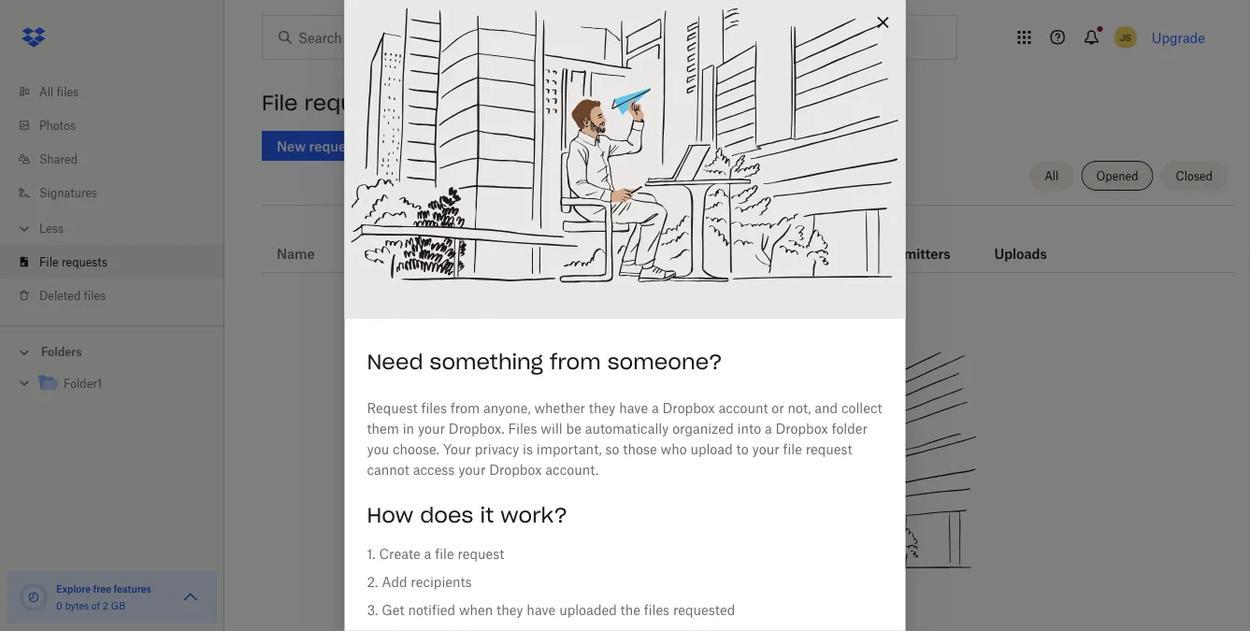Task type: locate. For each thing, give the bounding box(es) containing it.
1 horizontal spatial your
[[458, 461, 486, 477]]

about
[[427, 138, 463, 154]]

files
[[57, 85, 79, 99], [84, 288, 106, 302], [421, 400, 447, 416], [644, 602, 670, 618]]

them
[[367, 420, 399, 436]]

files right request
[[421, 400, 447, 416]]

1 vertical spatial file
[[39, 255, 59, 269]]

files inside request files from anyone, whether they have a dropbox account or not, and collect them in your dropbox. files will be automatically organized into a dropbox folder you choose. your privacy is important, so those who upload to your file request cannot access your dropbox account.
[[421, 400, 447, 416]]

all for all
[[1045, 169, 1059, 183]]

2 vertical spatial requests
[[62, 255, 107, 269]]

important,
[[537, 441, 602, 457]]

have inside request files from anyone, whether they have a dropbox account or not, and collect them in your dropbox. files will be automatically organized into a dropbox folder you choose. your privacy is important, so those who upload to your file request cannot access your dropbox account.
[[619, 400, 648, 416]]

file requests up deleted files
[[39, 255, 107, 269]]

file inside list item
[[39, 255, 59, 269]]

from up whether
[[550, 349, 601, 375]]

requests up learn
[[304, 90, 400, 116]]

row
[[262, 212, 1235, 273]]

dropbox
[[662, 400, 715, 416], [776, 420, 828, 436], [489, 461, 542, 477]]

shared
[[39, 152, 78, 166]]

0 vertical spatial from
[[550, 349, 601, 375]]

dialog
[[345, 0, 906, 631]]

pro trial element
[[770, 242, 800, 265]]

account
[[719, 400, 768, 416]]

the
[[620, 602, 640, 618]]

how
[[367, 502, 413, 528]]

1 vertical spatial all
[[1045, 169, 1059, 183]]

2 horizontal spatial your
[[752, 441, 780, 457]]

all inside button
[[1045, 169, 1059, 183]]

0 horizontal spatial file
[[435, 546, 454, 562]]

file
[[466, 138, 485, 154], [783, 441, 802, 457], [435, 546, 454, 562]]

2 horizontal spatial file
[[783, 441, 802, 457]]

files right the deleted
[[84, 288, 106, 302]]

all inside all files link
[[39, 85, 54, 99]]

in
[[403, 420, 414, 436]]

1.
[[367, 546, 376, 562]]

1 horizontal spatial they
[[589, 400, 616, 416]]

requests
[[304, 90, 400, 116], [489, 138, 542, 154], [62, 255, 107, 269]]

someone?
[[608, 349, 723, 375]]

0 horizontal spatial a
[[424, 546, 431, 562]]

1 horizontal spatial dropbox
[[662, 400, 715, 416]]

1 vertical spatial requests
[[489, 138, 542, 154]]

0 horizontal spatial file
[[39, 255, 59, 269]]

a
[[652, 400, 659, 416], [765, 420, 772, 436], [424, 546, 431, 562]]

2 column header from the left
[[994, 220, 1069, 265]]

1 horizontal spatial requests
[[304, 90, 400, 116]]

file right about
[[466, 138, 485, 154]]

closed button
[[1161, 161, 1228, 191]]

1 vertical spatial file
[[783, 441, 802, 457]]

deleted files
[[39, 288, 106, 302]]

from inside request files from anyone, whether they have a dropbox account or not, and collect them in your dropbox. files will be automatically organized into a dropbox folder you choose. your privacy is important, so those who upload to your file request cannot access your dropbox account.
[[450, 400, 480, 416]]

create
[[379, 546, 421, 562]]

0 vertical spatial dropbox
[[662, 400, 715, 416]]

is
[[523, 441, 533, 457]]

who
[[661, 441, 687, 457]]

your
[[418, 420, 445, 436], [752, 441, 780, 457], [458, 461, 486, 477]]

file up recipients on the left bottom of the page
[[435, 546, 454, 562]]

1 vertical spatial request
[[458, 546, 504, 562]]

signatures link
[[15, 176, 224, 209]]

learn about file requests
[[388, 138, 542, 154]]

1 vertical spatial they
[[497, 602, 523, 618]]

folder1
[[64, 377, 102, 391]]

0 horizontal spatial your
[[418, 420, 445, 436]]

dropbox down not,
[[776, 420, 828, 436]]

from up dropbox.
[[450, 400, 480, 416]]

all
[[39, 85, 54, 99], [1045, 169, 1059, 183]]

they right when
[[497, 602, 523, 618]]

0 vertical spatial they
[[589, 400, 616, 416]]

dropbox up organized
[[662, 400, 715, 416]]

requests right about
[[489, 138, 542, 154]]

0
[[56, 600, 62, 612]]

your right the in
[[418, 420, 445, 436]]

0 vertical spatial your
[[418, 420, 445, 436]]

0 vertical spatial request
[[806, 441, 852, 457]]

your down your
[[458, 461, 486, 477]]

recipients
[[411, 574, 472, 590]]

2 vertical spatial file
[[435, 546, 454, 562]]

privacy
[[475, 441, 519, 457]]

0 horizontal spatial requests
[[62, 255, 107, 269]]

1 horizontal spatial file
[[466, 138, 485, 154]]

requested
[[673, 602, 735, 618]]

whether
[[534, 400, 585, 416]]

0 horizontal spatial all
[[39, 85, 54, 99]]

they up the automatically
[[589, 400, 616, 416]]

1 horizontal spatial file requests
[[262, 90, 400, 116]]

dropbox down is
[[489, 461, 542, 477]]

request
[[367, 400, 418, 416]]

0 vertical spatial have
[[619, 400, 648, 416]]

1 vertical spatial file requests
[[39, 255, 107, 269]]

request down it
[[458, 546, 504, 562]]

1 horizontal spatial a
[[652, 400, 659, 416]]

they
[[589, 400, 616, 416], [497, 602, 523, 618]]

have left uploaded
[[527, 602, 556, 618]]

folders
[[41, 345, 82, 359]]

2 horizontal spatial a
[[765, 420, 772, 436]]

0 horizontal spatial have
[[527, 602, 556, 618]]

3. get notified when they have uploaded the files requested
[[367, 602, 735, 618]]

add
[[382, 574, 407, 590]]

file requests up learn
[[262, 90, 400, 116]]

created button
[[530, 242, 581, 265]]

1 vertical spatial dropbox
[[776, 420, 828, 436]]

1 horizontal spatial from
[[550, 349, 601, 375]]

a right create
[[424, 546, 431, 562]]

0 horizontal spatial from
[[450, 400, 480, 416]]

row containing name
[[262, 212, 1235, 273]]

0 horizontal spatial file requests
[[39, 255, 107, 269]]

explore
[[56, 583, 91, 595]]

anyone,
[[483, 400, 531, 416]]

all files
[[39, 85, 79, 99]]

request files from anyone, whether they have a dropbox account or not, and collect them in your dropbox. files will be automatically organized into a dropbox folder you choose. your privacy is important, so those who upload to your file request cannot access your dropbox account.
[[367, 400, 882, 477]]

request
[[806, 441, 852, 457], [458, 546, 504, 562]]

1 vertical spatial your
[[752, 441, 780, 457]]

list
[[0, 64, 224, 325]]

file requests
[[262, 90, 400, 116], [39, 255, 107, 269]]

0 horizontal spatial dropbox
[[489, 461, 542, 477]]

signatures
[[39, 186, 97, 200]]

file
[[262, 90, 298, 116], [39, 255, 59, 269]]

gb
[[111, 600, 125, 612]]

requests inside list item
[[62, 255, 107, 269]]

all up the photos
[[39, 85, 54, 99]]

deleted
[[39, 288, 81, 302]]

1 vertical spatial have
[[527, 602, 556, 618]]

1. create a file request
[[367, 546, 504, 562]]

photos link
[[15, 108, 224, 142]]

they inside request files from anyone, whether they have a dropbox account or not, and collect them in your dropbox. files will be automatically organized into a dropbox folder you choose. your privacy is important, so those who upload to your file request cannot access your dropbox account.
[[589, 400, 616, 416]]

have up the automatically
[[619, 400, 648, 416]]

upload
[[690, 441, 733, 457]]

file down not,
[[783, 441, 802, 457]]

created
[[530, 245, 581, 261]]

1 horizontal spatial column header
[[994, 220, 1069, 265]]

0 vertical spatial file
[[466, 138, 485, 154]]

column header
[[878, 220, 953, 265], [994, 220, 1069, 265]]

organized
[[672, 420, 734, 436]]

have
[[619, 400, 648, 416], [527, 602, 556, 618]]

2 vertical spatial your
[[458, 461, 486, 477]]

all left opened button
[[1045, 169, 1059, 183]]

how does it work?
[[367, 502, 568, 528]]

upgrade link
[[1152, 29, 1205, 45]]

a up the automatically
[[652, 400, 659, 416]]

requests up deleted files
[[62, 255, 107, 269]]

0 horizontal spatial column header
[[878, 220, 953, 265]]

opened button
[[1081, 161, 1154, 191]]

1 horizontal spatial file
[[262, 90, 298, 116]]

from
[[550, 349, 601, 375], [450, 400, 480, 416]]

files for all
[[57, 85, 79, 99]]

1 horizontal spatial request
[[806, 441, 852, 457]]

all files link
[[15, 75, 224, 108]]

1 vertical spatial from
[[450, 400, 480, 416]]

1 horizontal spatial have
[[619, 400, 648, 416]]

0 vertical spatial requests
[[304, 90, 400, 116]]

files for request
[[421, 400, 447, 416]]

1 horizontal spatial all
[[1045, 169, 1059, 183]]

files up the photos
[[57, 85, 79, 99]]

file inside request files from anyone, whether they have a dropbox account or not, and collect them in your dropbox. files will be automatically organized into a dropbox folder you choose. your privacy is important, so those who upload to your file request cannot access your dropbox account.
[[783, 441, 802, 457]]

when
[[459, 602, 493, 618]]

folders button
[[0, 338, 224, 365]]

closed
[[1176, 169, 1213, 183]]

request down folder
[[806, 441, 852, 457]]

your right to in the bottom right of the page
[[752, 441, 780, 457]]

list containing all files
[[0, 64, 224, 325]]

all for all files
[[39, 85, 54, 99]]

something
[[430, 349, 543, 375]]

from for someone?
[[550, 349, 601, 375]]

a right into
[[765, 420, 772, 436]]

0 vertical spatial all
[[39, 85, 54, 99]]



Task type: vqa. For each thing, say whether or not it's contained in the screenshot.
"2"
yes



Task type: describe. For each thing, give the bounding box(es) containing it.
2 vertical spatial a
[[424, 546, 431, 562]]

request inside request files from anyone, whether they have a dropbox account or not, and collect them in your dropbox. files will be automatically organized into a dropbox folder you choose. your privacy is important, so those who upload to your file request cannot access your dropbox account.
[[806, 441, 852, 457]]

dropbox.
[[449, 420, 505, 436]]

account.
[[545, 461, 599, 477]]

so
[[605, 441, 619, 457]]

2 horizontal spatial dropbox
[[776, 420, 828, 436]]

file requests link
[[15, 245, 224, 279]]

shared link
[[15, 142, 224, 176]]

upgrade
[[1152, 29, 1205, 45]]

to
[[736, 441, 749, 457]]

those
[[623, 441, 657, 457]]

not,
[[788, 400, 811, 416]]

your
[[443, 441, 471, 457]]

deleted files link
[[15, 279, 224, 312]]

you
[[367, 441, 389, 457]]

file requests list item
[[0, 245, 224, 279]]

0 vertical spatial a
[[652, 400, 659, 416]]

collect
[[842, 400, 882, 416]]

1 column header from the left
[[878, 220, 953, 265]]

less
[[39, 221, 64, 235]]

into
[[737, 420, 761, 436]]

2 vertical spatial dropbox
[[489, 461, 542, 477]]

dialog containing need something from someone?
[[345, 0, 906, 631]]

bytes
[[65, 600, 89, 612]]

will
[[541, 420, 563, 436]]

2. add recipients
[[367, 574, 472, 590]]

dropbox image
[[15, 19, 52, 56]]

or
[[772, 400, 784, 416]]

folder
[[832, 420, 868, 436]]

0 vertical spatial file
[[262, 90, 298, 116]]

free
[[93, 583, 111, 595]]

need something from someone?
[[367, 349, 723, 375]]

0 horizontal spatial they
[[497, 602, 523, 618]]

0 horizontal spatial request
[[458, 546, 504, 562]]

access
[[413, 461, 455, 477]]

folder1 link
[[37, 372, 209, 397]]

cannot
[[367, 461, 409, 477]]

from for anyone,
[[450, 400, 480, 416]]

be
[[566, 420, 581, 436]]

uploaded
[[559, 602, 617, 618]]

work?
[[501, 502, 568, 528]]

learn about file requests link
[[388, 138, 542, 154]]

name
[[277, 245, 315, 261]]

3.
[[367, 602, 378, 618]]

photos
[[39, 118, 76, 132]]

features
[[114, 583, 151, 595]]

2.
[[367, 574, 378, 590]]

opened
[[1096, 169, 1139, 183]]

need
[[367, 349, 423, 375]]

file requests inside list item
[[39, 255, 107, 269]]

all button
[[1030, 161, 1074, 191]]

quota usage element
[[19, 583, 49, 612]]

files right the
[[644, 602, 670, 618]]

learn
[[388, 138, 423, 154]]

automatically
[[585, 420, 669, 436]]

of
[[91, 600, 100, 612]]

does
[[420, 502, 473, 528]]

it
[[480, 502, 494, 528]]

notified
[[408, 602, 456, 618]]

choose.
[[393, 441, 440, 457]]

and
[[815, 400, 838, 416]]

1 vertical spatial a
[[765, 420, 772, 436]]

get
[[382, 602, 404, 618]]

files
[[508, 420, 537, 436]]

less image
[[15, 219, 34, 238]]

files for deleted
[[84, 288, 106, 302]]

2
[[103, 600, 108, 612]]

2 horizontal spatial requests
[[489, 138, 542, 154]]

0 vertical spatial file requests
[[262, 90, 400, 116]]

explore free features 0 bytes of 2 gb
[[56, 583, 151, 612]]



